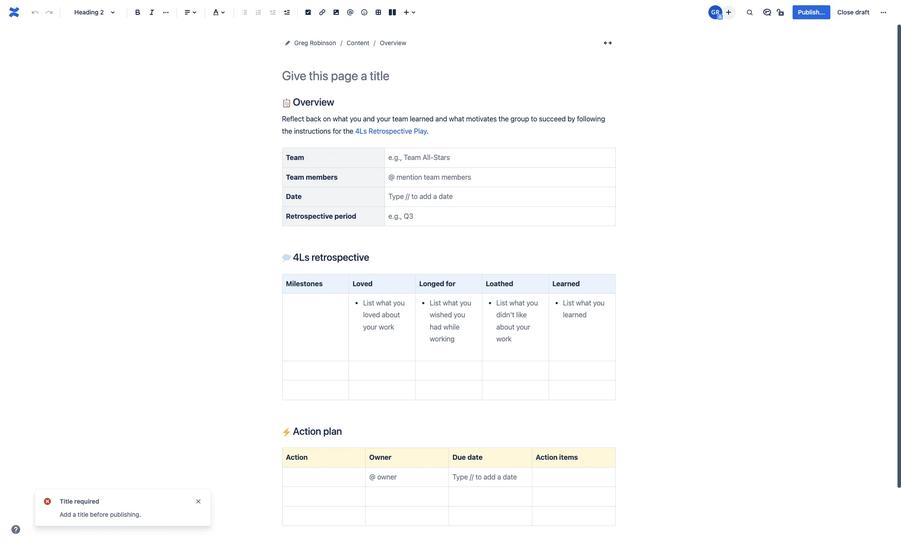 Task type: describe. For each thing, give the bounding box(es) containing it.
draft
[[855, 8, 870, 16]]

2
[[100, 8, 104, 16]]

heading 2 button
[[64, 3, 123, 22]]

bold ⌘b image
[[133, 7, 143, 18]]

dismiss image
[[195, 499, 202, 506]]

make page full-width image
[[602, 38, 613, 48]]

robinson
[[310, 39, 336, 47]]

add image, video, or file image
[[331, 7, 341, 18]]

motivates
[[466, 115, 497, 123]]

you
[[350, 115, 361, 123]]

more image
[[878, 7, 889, 18]]

reflect back on what you and your team learned and what motivates the group to succeed by following the instructions for the
[[282, 115, 607, 135]]

4ls for 4ls retrospective
[[293, 252, 309, 263]]

team for team
[[286, 154, 304, 162]]

action items
[[536, 454, 578, 462]]

content link
[[347, 38, 369, 48]]

help image
[[11, 525, 21, 535]]

action for action items
[[536, 454, 558, 462]]

by
[[568, 115, 575, 123]]

greg robinson link
[[294, 38, 336, 48]]

longed for
[[419, 280, 456, 288]]

close
[[837, 8, 854, 16]]

4ls retrospective play link
[[355, 127, 427, 135]]

title required
[[60, 498, 99, 506]]

1 horizontal spatial for
[[446, 280, 456, 288]]

before
[[90, 511, 108, 519]]

loved
[[353, 280, 373, 288]]

redo ⌘⇧z image
[[44, 7, 54, 18]]

date
[[468, 454, 483, 462]]

find and replace image
[[745, 7, 755, 18]]

back
[[306, 115, 321, 123]]

outdent ⇧tab image
[[267, 7, 278, 18]]

layouts image
[[387, 7, 398, 18]]

to
[[531, 115, 537, 123]]

retrospective
[[312, 252, 369, 263]]

0 vertical spatial retrospective
[[369, 127, 412, 135]]

publishing.
[[110, 511, 141, 519]]

1 horizontal spatial the
[[343, 127, 353, 135]]

:thought_balloon: image
[[282, 254, 291, 263]]

publish... button
[[793, 5, 830, 19]]

milestones
[[286, 280, 323, 288]]

move this page image
[[284, 40, 291, 47]]

Main content area, start typing to enter text. text field
[[277, 96, 621, 548]]

0 horizontal spatial the
[[282, 127, 292, 135]]

overview link
[[380, 38, 406, 48]]

publish...
[[798, 8, 825, 16]]

1 horizontal spatial overview
[[380, 39, 406, 47]]

confluence image
[[7, 5, 21, 19]]

:thought_balloon: image
[[282, 254, 291, 263]]

4ls retrospective play .
[[355, 127, 428, 135]]

a
[[73, 511, 76, 519]]

action plan
[[291, 426, 342, 438]]

succeed
[[539, 115, 566, 123]]

items
[[559, 454, 578, 462]]

:clipboard: image
[[282, 99, 291, 108]]

comment icon image
[[762, 7, 773, 18]]

on
[[323, 115, 331, 123]]

close draft
[[837, 8, 870, 16]]

link image
[[317, 7, 327, 18]]

numbered list ⌘⇧7 image
[[253, 7, 264, 18]]

greg
[[294, 39, 308, 47]]

2 what from the left
[[449, 115, 464, 123]]

action item image
[[303, 7, 313, 18]]

date
[[286, 193, 302, 201]]

action for action
[[286, 454, 308, 462]]



Task type: vqa. For each thing, say whether or not it's contained in the screenshot.
end at the bottom of the page
no



Task type: locate. For each thing, give the bounding box(es) containing it.
4ls
[[355, 127, 367, 135], [293, 252, 309, 263]]

learned
[[552, 280, 580, 288]]

emoji image
[[359, 7, 370, 18]]

:zap: image
[[282, 428, 291, 437], [282, 428, 291, 437]]

table image
[[373, 7, 384, 18]]

content
[[347, 39, 369, 47]]

0 vertical spatial team
[[286, 154, 304, 162]]

1 horizontal spatial retrospective
[[369, 127, 412, 135]]

0 vertical spatial for
[[333, 127, 341, 135]]

action down action plan
[[286, 454, 308, 462]]

members
[[306, 173, 338, 181]]

following
[[577, 115, 605, 123]]

instructions
[[294, 127, 331, 135]]

and right learned
[[435, 115, 447, 123]]

4ls retrospective
[[291, 252, 369, 263]]

loathed
[[486, 280, 513, 288]]

confluence image
[[7, 5, 21, 19]]

period
[[335, 212, 356, 220]]

team up team members at the left top
[[286, 154, 304, 162]]

1 team from the top
[[286, 154, 304, 162]]

0 horizontal spatial 4ls
[[293, 252, 309, 263]]

Give this page a title text field
[[282, 68, 616, 83]]

add a title before publishing.
[[60, 511, 141, 519]]

retrospective down the your
[[369, 127, 412, 135]]

team up date
[[286, 173, 304, 181]]

invite to edit image
[[724, 7, 734, 17]]

for right longed on the left bottom of the page
[[446, 280, 456, 288]]

error image
[[42, 497, 53, 507]]

retrospective
[[369, 127, 412, 135], [286, 212, 333, 220]]

for right instructions
[[333, 127, 341, 135]]

what left motivates
[[449, 115, 464, 123]]

:clipboard: image
[[282, 99, 291, 108]]

what
[[333, 115, 348, 123], [449, 115, 464, 123]]

1 and from the left
[[363, 115, 375, 123]]

greg robinson image
[[709, 5, 723, 19]]

2 team from the top
[[286, 173, 304, 181]]

4ls for 4ls retrospective play .
[[355, 127, 367, 135]]

1 horizontal spatial what
[[449, 115, 464, 123]]

bullet list ⌘⇧8 image
[[239, 7, 250, 18]]

plan
[[323, 426, 342, 438]]

action for action plan
[[293, 426, 321, 438]]

retrospective period
[[286, 212, 356, 220]]

mention image
[[345, 7, 356, 18]]

align left image
[[182, 7, 193, 18]]

title
[[60, 498, 73, 506]]

0 horizontal spatial what
[[333, 115, 348, 123]]

0 horizontal spatial and
[[363, 115, 375, 123]]

italic ⌘i image
[[147, 7, 157, 18]]

overview
[[380, 39, 406, 47], [291, 96, 334, 108]]

0 horizontal spatial retrospective
[[286, 212, 333, 220]]

retrospective down date
[[286, 212, 333, 220]]

the
[[499, 115, 509, 123], [282, 127, 292, 135], [343, 127, 353, 135]]

team
[[392, 115, 408, 123]]

4ls down you
[[355, 127, 367, 135]]

longed
[[419, 280, 444, 288]]

overview up back
[[291, 96, 334, 108]]

overview inside main content area, start typing to enter text. text box
[[291, 96, 334, 108]]

1 horizontal spatial 4ls
[[355, 127, 367, 135]]

due date
[[453, 454, 483, 462]]

the down reflect
[[282, 127, 292, 135]]

what right on
[[333, 115, 348, 123]]

0 horizontal spatial for
[[333, 127, 341, 135]]

title
[[78, 511, 88, 519]]

indent tab image
[[281, 7, 292, 18]]

overview down layouts image
[[380, 39, 406, 47]]

2 and from the left
[[435, 115, 447, 123]]

your
[[377, 115, 391, 123]]

action left items
[[536, 454, 558, 462]]

1 vertical spatial 4ls
[[293, 252, 309, 263]]

and right you
[[363, 115, 375, 123]]

owner
[[369, 454, 392, 462]]

heading 2
[[74, 8, 104, 16]]

play
[[414, 127, 427, 135]]

1 what from the left
[[333, 115, 348, 123]]

action left plan
[[293, 426, 321, 438]]

team
[[286, 154, 304, 162], [286, 173, 304, 181]]

1 vertical spatial team
[[286, 173, 304, 181]]

for inside reflect back on what you and your team learned and what motivates the group to succeed by following the instructions for the
[[333, 127, 341, 135]]

team members
[[286, 173, 338, 181]]

and
[[363, 115, 375, 123], [435, 115, 447, 123]]

reflect
[[282, 115, 304, 123]]

close draft button
[[832, 5, 875, 19]]

required
[[74, 498, 99, 506]]

due
[[453, 454, 466, 462]]

1 vertical spatial for
[[446, 280, 456, 288]]

greg robinson
[[294, 39, 336, 47]]

the left the group
[[499, 115, 509, 123]]

0 vertical spatial overview
[[380, 39, 406, 47]]

1 vertical spatial overview
[[291, 96, 334, 108]]

1 vertical spatial retrospective
[[286, 212, 333, 220]]

for
[[333, 127, 341, 135], [446, 280, 456, 288]]

0 vertical spatial 4ls
[[355, 127, 367, 135]]

learned
[[410, 115, 434, 123]]

add
[[60, 511, 71, 519]]

group
[[511, 115, 529, 123]]

no restrictions image
[[776, 7, 787, 18]]

1 horizontal spatial and
[[435, 115, 447, 123]]

action
[[293, 426, 321, 438], [286, 454, 308, 462], [536, 454, 558, 462]]

heading
[[74, 8, 99, 16]]

2 horizontal spatial the
[[499, 115, 509, 123]]

4ls right :thought_balloon: image
[[293, 252, 309, 263]]

0 horizontal spatial overview
[[291, 96, 334, 108]]

undo ⌘z image
[[30, 7, 40, 18]]

the down you
[[343, 127, 353, 135]]

team for team members
[[286, 173, 304, 181]]

more formatting image
[[161, 7, 171, 18]]

.
[[427, 127, 428, 135]]



